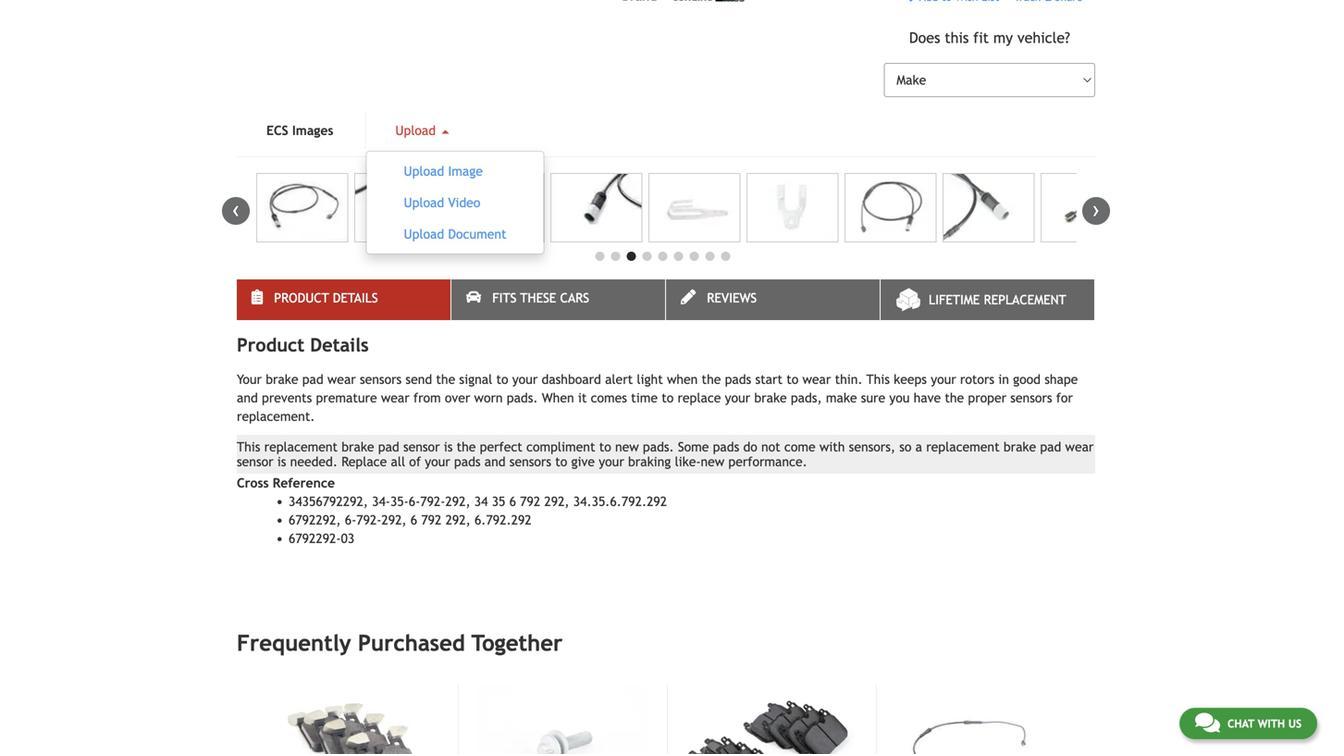 Task type: describe. For each thing, give the bounding box(es) containing it.
caliper hex bolt - priced each image
[[478, 685, 647, 754]]

comments image
[[1196, 712, 1221, 734]]

replace
[[342, 455, 387, 469]]

pads up 34
[[454, 455, 481, 469]]

chat with us link
[[1180, 708, 1318, 740]]

frequently purchased together
[[237, 631, 563, 656]]

6.792.292
[[475, 513, 532, 528]]

upload document link
[[374, 222, 536, 246]]

0 horizontal spatial 6-
[[345, 513, 357, 528]]

does
[[910, 29, 941, 46]]

fits these cars
[[493, 291, 590, 306]]

dashboard
[[542, 372, 602, 387]]

brake down start
[[755, 391, 787, 406]]

purchased
[[358, 631, 465, 656]]

product details link
[[237, 280, 451, 320]]

1 replacement from the left
[[264, 440, 338, 455]]

replace
[[678, 391, 721, 406]]

the right have
[[945, 391, 965, 406]]

reviews link
[[666, 280, 880, 320]]

292, down 35-
[[382, 513, 407, 528]]

34-
[[372, 494, 391, 509]]

35-
[[391, 494, 409, 509]]

these
[[521, 291, 557, 306]]

8 es#2503552 - 34356792292 - rear brake pad wear sensor - should be replaced each time brake pads are replaced. - genuine bmw - bmw image from the left
[[943, 173, 1035, 243]]

in
[[999, 372, 1010, 387]]

0 horizontal spatial is
[[277, 455, 286, 469]]

reviews
[[707, 291, 757, 306]]

pads,
[[791, 391, 823, 406]]

0 horizontal spatial new
[[616, 440, 639, 455]]

worn
[[474, 391, 503, 406]]

start
[[756, 372, 783, 387]]

1 horizontal spatial pad
[[378, 440, 400, 455]]

0 vertical spatial 792
[[520, 494, 541, 509]]

wear down send
[[381, 391, 410, 406]]

it
[[578, 391, 587, 406]]

not
[[762, 440, 781, 455]]

your left dashboard
[[513, 372, 538, 387]]

upload image
[[404, 164, 483, 179]]

3 es#2503552 - 34356792292 - rear brake pad wear sensor - should be replaced each time brake pads are replaced. - genuine bmw - bmw image from the left
[[453, 173, 545, 243]]

with inside chat with us link
[[1258, 717, 1286, 730]]

needed.
[[290, 455, 338, 469]]

brake up prevents
[[266, 372, 299, 387]]

do
[[744, 440, 758, 455]]

pads. inside this replacement brake pad sensor is the perfect compliment to new pads. some pads do not come with sensors, so a replacement brake pad wear sensor is needed. replace all of your pads and sensors to give your braking like-new performance.
[[643, 440, 674, 455]]

1 horizontal spatial 6
[[510, 494, 516, 509]]

your up have
[[931, 372, 957, 387]]

1 vertical spatial product details
[[237, 334, 369, 356]]

9 es#2503552 - 34356792292 - rear brake pad wear sensor - should be replaced each time brake pads are replaced. - genuine bmw - bmw image from the left
[[1041, 173, 1133, 243]]

when
[[542, 391, 574, 406]]

1 vertical spatial product
[[237, 334, 305, 356]]

brake left 'all'
[[342, 440, 374, 455]]

front brake pad wear sensor image
[[896, 685, 1065, 754]]

thin.
[[835, 372, 863, 387]]

0 vertical spatial product details
[[274, 291, 378, 306]]

upload for upload image
[[404, 164, 444, 179]]

menu containing upload image
[[366, 151, 545, 255]]

your
[[237, 372, 262, 387]]

‹ link
[[222, 197, 250, 225]]

light
[[637, 372, 663, 387]]

5 es#2503552 - 34356792292 - rear brake pad wear sensor - should be replaced each time brake pads are replaced. - genuine bmw - bmw image from the left
[[649, 173, 741, 243]]

front and rear hps 5.0 performance brake pad kit image
[[687, 685, 856, 754]]

chat
[[1228, 717, 1255, 730]]

pads inside your brake pad wear sensors send the signal to your dashboard alert light when the pads start to wear thin. this keeps your rotors in good shape and prevents premature wear from over worn pads. when it comes time to replace your brake pads, make sure you have the proper sensors for replacement.
[[725, 372, 752, 387]]

heart image
[[906, 0, 917, 2]]

compliment
[[527, 440, 596, 455]]

fits these cars link
[[452, 280, 666, 320]]

comes
[[591, 391, 628, 406]]

shape
[[1045, 372, 1079, 387]]

upload button
[[366, 112, 479, 149]]

wear up premature
[[328, 372, 356, 387]]

alert
[[605, 372, 633, 387]]

braking
[[628, 455, 671, 469]]

6 es#2503552 - 34356792292 - rear brake pad wear sensor - should be replaced each time brake pads are replaced. - genuine bmw - bmw image from the left
[[747, 173, 839, 243]]

premature
[[316, 391, 377, 406]]

the inside this replacement brake pad sensor is the perfect compliment to new pads. some pads do not come with sensors, so a replacement brake pad wear sensor is needed. replace all of your pads and sensors to give your braking like-new performance.
[[457, 440, 476, 455]]

replacement
[[984, 293, 1067, 307]]

1 vertical spatial 792-
[[357, 513, 382, 528]]

vehicle?
[[1018, 29, 1071, 46]]

rotors
[[961, 372, 995, 387]]

chat with us
[[1228, 717, 1302, 730]]

fit
[[974, 29, 989, 46]]

your right of
[[425, 455, 451, 469]]

35
[[492, 494, 506, 509]]

all
[[391, 455, 405, 469]]

send
[[406, 372, 432, 387]]

brake down the proper
[[1004, 440, 1037, 455]]

upload for upload document
[[404, 227, 444, 242]]

7 es#2503552 - 34356792292 - rear brake pad wear sensor - should be replaced each time brake pads are replaced. - genuine bmw - bmw image from the left
[[845, 173, 937, 243]]

292, left 6.792.292
[[446, 513, 471, 528]]

good
[[1014, 372, 1041, 387]]

replacement.
[[237, 409, 315, 424]]

to right give
[[600, 440, 612, 455]]

performance.
[[729, 455, 808, 469]]

› link
[[1083, 197, 1111, 225]]

1 horizontal spatial is
[[444, 440, 453, 455]]

pad inside your brake pad wear sensors send the signal to your dashboard alert light when the pads start to wear thin. this keeps your rotors in good shape and prevents premature wear from over worn pads. when it comes time to replace your brake pads, make sure you have the proper sensors for replacement.
[[302, 372, 324, 387]]

34.35.6.792.292
[[574, 494, 667, 509]]

0 vertical spatial details
[[333, 291, 378, 306]]

to up 'pads,' on the bottom of page
[[787, 372, 799, 387]]

pads. inside your brake pad wear sensors send the signal to your dashboard alert light when the pads start to wear thin. this keeps your rotors in good shape and prevents premature wear from over worn pads. when it comes time to replace your brake pads, make sure you have the proper sensors for replacement.
[[507, 391, 538, 406]]

lifetime replacement
[[929, 293, 1067, 307]]

of
[[409, 455, 421, 469]]

6792292,
[[289, 513, 341, 528]]

upload for upload
[[396, 123, 440, 138]]

1 horizontal spatial 792-
[[420, 494, 446, 509]]



Task type: vqa. For each thing, say whether or not it's contained in the screenshot.
330-331-2003
no



Task type: locate. For each thing, give the bounding box(es) containing it.
rear brake pad set image
[[268, 685, 438, 754]]

1 vertical spatial details
[[310, 334, 369, 356]]

1 horizontal spatial with
[[1258, 717, 1286, 730]]

some
[[678, 440, 709, 455]]

292,
[[446, 494, 471, 509], [545, 494, 570, 509], [382, 513, 407, 528], [446, 513, 471, 528]]

from
[[414, 391, 441, 406]]

upload up upload image on the top left of page
[[396, 123, 440, 138]]

2 horizontal spatial sensors
[[1011, 391, 1053, 406]]

pad up prevents
[[302, 372, 324, 387]]

video
[[448, 195, 481, 210]]

upload down "upload video"
[[404, 227, 444, 242]]

upload document
[[404, 227, 507, 242]]

0 horizontal spatial with
[[820, 440, 846, 455]]

lifetime
[[929, 293, 980, 307]]

›
[[1093, 197, 1101, 222]]

image
[[448, 164, 483, 179]]

0 horizontal spatial pad
[[302, 372, 324, 387]]

have
[[914, 391, 941, 406]]

product details
[[274, 291, 378, 306], [237, 334, 369, 356]]

0 vertical spatial 6-
[[409, 494, 420, 509]]

this up sure
[[867, 372, 890, 387]]

brake
[[266, 372, 299, 387], [755, 391, 787, 406], [342, 440, 374, 455], [1004, 440, 1037, 455]]

upload inside the upload image link
[[404, 164, 444, 179]]

0 horizontal spatial pads.
[[507, 391, 538, 406]]

images
[[292, 123, 334, 138]]

‹
[[232, 197, 240, 222]]

34356792292,
[[289, 494, 368, 509]]

and
[[237, 391, 258, 406], [485, 455, 506, 469]]

replacement up the reference
[[264, 440, 338, 455]]

upload inside upload document link
[[404, 227, 444, 242]]

a
[[916, 440, 923, 455]]

0 horizontal spatial and
[[237, 391, 258, 406]]

wear inside this replacement brake pad sensor is the perfect compliment to new pads. some pads do not come with sensors, so a replacement brake pad wear sensor is needed. replace all of your pads and sensors to give your braking like-new performance.
[[1066, 440, 1094, 455]]

ecs images link
[[237, 112, 363, 149]]

1 horizontal spatial new
[[701, 455, 725, 469]]

upload down upload image on the top left of page
[[404, 195, 444, 210]]

sensors left send
[[360, 372, 402, 387]]

when
[[667, 372, 698, 387]]

your right replace in the bottom of the page
[[725, 391, 751, 406]]

you
[[890, 391, 910, 406]]

to up worn at the left bottom of the page
[[497, 372, 509, 387]]

upload up "upload video"
[[404, 164, 444, 179]]

1 horizontal spatial replacement
[[927, 440, 1000, 455]]

0 horizontal spatial 6
[[411, 513, 418, 528]]

new left do
[[701, 455, 725, 469]]

come
[[785, 440, 816, 455]]

pads. right worn at the left bottom of the page
[[507, 391, 538, 406]]

menu
[[366, 151, 545, 255]]

frequently
[[237, 631, 351, 656]]

the up 'over'
[[436, 372, 456, 387]]

and inside your brake pad wear sensors send the signal to your dashboard alert light when the pads start to wear thin. this keeps your rotors in good shape and prevents premature wear from over worn pads. when it comes time to replace your brake pads, make sure you have the proper sensors for replacement.
[[237, 391, 258, 406]]

pads left do
[[713, 440, 740, 455]]

1 horizontal spatial and
[[485, 455, 506, 469]]

1 horizontal spatial sensors
[[510, 455, 552, 469]]

pads left start
[[725, 372, 752, 387]]

proper
[[969, 391, 1007, 406]]

to
[[497, 372, 509, 387], [787, 372, 799, 387], [662, 391, 674, 406], [600, 440, 612, 455], [556, 455, 568, 469]]

0 vertical spatial this
[[867, 372, 890, 387]]

sensors,
[[849, 440, 896, 455]]

my
[[994, 29, 1014, 46]]

and down your at the left of the page
[[237, 391, 258, 406]]

us
[[1289, 717, 1302, 730]]

2 replacement from the left
[[927, 440, 1000, 455]]

signal
[[460, 372, 493, 387]]

together
[[472, 631, 563, 656]]

like-
[[675, 455, 701, 469]]

upload video link
[[374, 191, 536, 215]]

1 vertical spatial 6-
[[345, 513, 357, 528]]

cars
[[560, 291, 590, 306]]

es#2503552 - 34356792292 - rear brake pad wear sensor - should be replaced each time brake pads are replaced. - genuine bmw - bmw image
[[256, 173, 348, 243], [355, 173, 446, 243], [453, 173, 545, 243], [551, 173, 643, 243], [649, 173, 741, 243], [747, 173, 839, 243], [845, 173, 937, 243], [943, 173, 1035, 243], [1041, 173, 1133, 243]]

the left the perfect
[[457, 440, 476, 455]]

1 vertical spatial and
[[485, 455, 506, 469]]

lifetime replacement link
[[881, 280, 1095, 320]]

1 vertical spatial sensors
[[1011, 391, 1053, 406]]

wear down for on the right of page
[[1066, 440, 1094, 455]]

1 horizontal spatial 6-
[[409, 494, 420, 509]]

sensor up cross
[[237, 455, 274, 469]]

upload image link
[[374, 159, 536, 183]]

0 horizontal spatial replacement
[[264, 440, 338, 455]]

wear up 'pads,' on the bottom of page
[[803, 372, 832, 387]]

pad left of
[[378, 440, 400, 455]]

new right give
[[616, 440, 639, 455]]

reference
[[273, 476, 335, 491]]

replacement right a at the right bottom of the page
[[927, 440, 1000, 455]]

pads
[[725, 372, 752, 387], [713, 440, 740, 455], [454, 455, 481, 469]]

ecs
[[267, 123, 289, 138]]

292, left 34
[[446, 494, 471, 509]]

with right 'come'
[[820, 440, 846, 455]]

6
[[510, 494, 516, 509], [411, 513, 418, 528]]

pad
[[302, 372, 324, 387], [378, 440, 400, 455], [1041, 440, 1062, 455]]

1 horizontal spatial 792
[[520, 494, 541, 509]]

792-
[[420, 494, 446, 509], [357, 513, 382, 528]]

your brake pad wear sensors send the signal to your dashboard alert light when the pads start to wear thin. this keeps your rotors in good shape and prevents premature wear from over worn pads. when it comes time to replace your brake pads, make sure you have the proper sensors for replacement.
[[237, 372, 1079, 424]]

6 right 35 on the bottom left
[[510, 494, 516, 509]]

this inside this replacement brake pad sensor is the perfect compliment to new pads. some pads do not come with sensors, so a replacement brake pad wear sensor is needed. replace all of your pads and sensors to give your braking like-new performance.
[[237, 440, 261, 455]]

0 vertical spatial product
[[274, 291, 329, 306]]

with
[[820, 440, 846, 455], [1258, 717, 1286, 730]]

sure
[[861, 391, 886, 406]]

6-
[[409, 494, 420, 509], [345, 513, 357, 528]]

for
[[1057, 391, 1074, 406]]

ecs images
[[267, 123, 334, 138]]

upload inside upload video link
[[404, 195, 444, 210]]

1 vertical spatial with
[[1258, 717, 1286, 730]]

your
[[513, 372, 538, 387], [931, 372, 957, 387], [725, 391, 751, 406], [425, 455, 451, 469], [599, 455, 625, 469]]

replacement
[[264, 440, 338, 455], [927, 440, 1000, 455]]

6- right the 34-
[[409, 494, 420, 509]]

1 vertical spatial 792
[[421, 513, 442, 528]]

1 es#2503552 - 34356792292 - rear brake pad wear sensor - should be replaced each time brake pads are replaced. - genuine bmw - bmw image from the left
[[256, 173, 348, 243]]

03
[[341, 531, 355, 546]]

details
[[333, 291, 378, 306], [310, 334, 369, 356]]

upload for upload video
[[404, 195, 444, 210]]

this inside your brake pad wear sensors send the signal to your dashboard alert light when the pads start to wear thin. this keeps your rotors in good shape and prevents premature wear from over worn pads. when it comes time to replace your brake pads, make sure you have the proper sensors for replacement.
[[867, 372, 890, 387]]

0 horizontal spatial 792-
[[357, 513, 382, 528]]

sensors left give
[[510, 455, 552, 469]]

prevents
[[262, 391, 312, 406]]

6792292-
[[289, 531, 341, 546]]

pads. left like-
[[643, 440, 674, 455]]

with inside this replacement brake pad sensor is the perfect compliment to new pads. some pads do not come with sensors, so a replacement brake pad wear sensor is needed. replace all of your pads and sensors to give your braking like-new performance.
[[820, 440, 846, 455]]

with left us
[[1258, 717, 1286, 730]]

34
[[475, 494, 488, 509]]

6 down of
[[411, 513, 418, 528]]

is
[[444, 440, 453, 455], [277, 455, 286, 469]]

does this fit my vehicle?
[[910, 29, 1071, 46]]

sensor down from
[[404, 440, 440, 455]]

792- down the 34-
[[357, 513, 382, 528]]

0 horizontal spatial sensors
[[360, 372, 402, 387]]

1 vertical spatial pads.
[[643, 440, 674, 455]]

292, down compliment
[[545, 494, 570, 509]]

your right give
[[599, 455, 625, 469]]

fits
[[493, 291, 517, 306]]

wear
[[328, 372, 356, 387], [803, 372, 832, 387], [381, 391, 410, 406], [1066, 440, 1094, 455]]

this
[[867, 372, 890, 387], [237, 440, 261, 455]]

0 vertical spatial 792-
[[420, 494, 446, 509]]

give
[[572, 455, 595, 469]]

792- right 35-
[[420, 494, 446, 509]]

sensors down good
[[1011, 391, 1053, 406]]

this replacement brake pad sensor is the perfect compliment to new pads. some pads do not come with sensors, so a replacement brake pad wear sensor is needed. replace all of your pads and sensors to give your braking like-new performance.
[[237, 440, 1094, 469]]

pad down for on the right of page
[[1041, 440, 1062, 455]]

2 horizontal spatial pad
[[1041, 440, 1062, 455]]

this
[[945, 29, 969, 46]]

to left give
[[556, 455, 568, 469]]

0 horizontal spatial sensor
[[237, 455, 274, 469]]

0 vertical spatial and
[[237, 391, 258, 406]]

1 horizontal spatial pads.
[[643, 440, 674, 455]]

time
[[631, 391, 658, 406]]

0 vertical spatial with
[[820, 440, 846, 455]]

2 es#2503552 - 34356792292 - rear brake pad wear sensor - should be replaced each time brake pads are replaced. - genuine bmw - bmw image from the left
[[355, 173, 446, 243]]

4 es#2503552 - 34356792292 - rear brake pad wear sensor - should be replaced each time brake pads are replaced. - genuine bmw - bmw image from the left
[[551, 173, 643, 243]]

this up cross
[[237, 440, 261, 455]]

keeps
[[894, 372, 927, 387]]

0 horizontal spatial 792
[[421, 513, 442, 528]]

is right of
[[444, 440, 453, 455]]

0 vertical spatial pads.
[[507, 391, 538, 406]]

1 horizontal spatial this
[[867, 372, 890, 387]]

1 vertical spatial this
[[237, 440, 261, 455]]

0 horizontal spatial this
[[237, 440, 261, 455]]

product
[[274, 291, 329, 306], [237, 334, 305, 356]]

2 vertical spatial sensors
[[510, 455, 552, 469]]

so
[[900, 440, 912, 455]]

document
[[448, 227, 507, 242]]

the up replace in the bottom of the page
[[702, 372, 721, 387]]

to right time
[[662, 391, 674, 406]]

and up 35 on the bottom left
[[485, 455, 506, 469]]

upload video
[[404, 195, 481, 210]]

upload inside upload dropdown button
[[396, 123, 440, 138]]

over
[[445, 391, 471, 406]]

cross reference 34356792292, 34-35-6-792-292, 34 35 6 792 292, 34.35.6.792.292 6792292, 6-792-292, 6 792 292, 6.792.292 6792292-03
[[237, 476, 667, 546]]

make
[[826, 391, 858, 406]]

6- up 03
[[345, 513, 357, 528]]

is up the reference
[[277, 455, 286, 469]]

0 vertical spatial sensors
[[360, 372, 402, 387]]

0 vertical spatial 6
[[510, 494, 516, 509]]

1 vertical spatial 6
[[411, 513, 418, 528]]

sensors
[[360, 372, 402, 387], [1011, 391, 1053, 406], [510, 455, 552, 469]]

1 horizontal spatial sensor
[[404, 440, 440, 455]]

cross
[[237, 476, 269, 491]]

sensors inside this replacement brake pad sensor is the perfect compliment to new pads. some pads do not come with sensors, so a replacement brake pad wear sensor is needed. replace all of your pads and sensors to give your braking like-new performance.
[[510, 455, 552, 469]]

and inside this replacement brake pad sensor is the perfect compliment to new pads. some pads do not come with sensors, so a replacement brake pad wear sensor is needed. replace all of your pads and sensors to give your braking like-new performance.
[[485, 455, 506, 469]]



